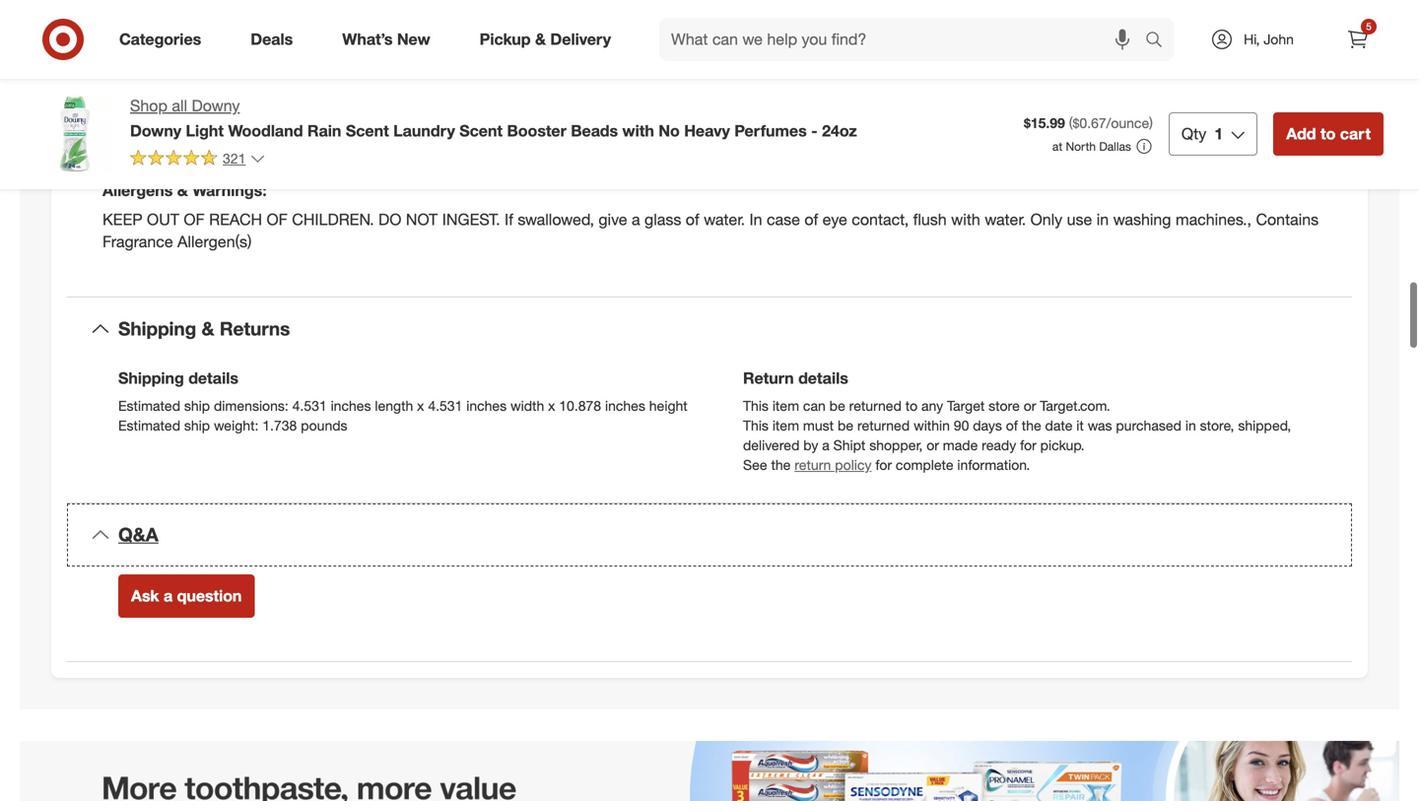 Task type: vqa. For each thing, say whether or not it's contained in the screenshot.
'AARON'S' in Crazy Aaron's Land of Dough Secondary Small Cup - 3 ct Sponsored
no



Task type: locate. For each thing, give the bounding box(es) containing it.
of inside "return details this item can be returned to any target store or target.com. this item must be returned within 90 days of the date it was purchased in store, shipped, delivered by a shipt shopper, or made ready for pickup. see the return policy for complete information."
[[1006, 417, 1018, 434]]

2 vertical spatial a
[[164, 586, 173, 605]]

water. left only
[[985, 210, 1026, 229]]

for
[[1020, 437, 1036, 454], [875, 456, 892, 473]]

this
[[743, 397, 769, 414], [743, 417, 769, 434]]

out
[[147, 210, 179, 229]]

0 horizontal spatial water.
[[704, 210, 745, 229]]

scent
[[346, 121, 389, 140], [459, 121, 503, 140]]

in inside "return details this item can be returned to any target store or target.com. this item must be returned within 90 days of the date it was purchased in store, shipped, delivered by a shipt shopper, or made ready for pickup. see the return policy for complete information."
[[1185, 417, 1196, 434]]

2 x from the left
[[548, 397, 555, 414]]

be
[[829, 397, 845, 414], [838, 417, 853, 434]]

1 horizontal spatial a
[[632, 210, 640, 229]]

delivery
[[550, 30, 611, 49]]

to inside "return details this item can be returned to any target store or target.com. this item must be returned within 90 days of the date it was purchased in store, shipped, delivered by a shipt shopper, or made ready for pickup. see the return policy for complete information."
[[905, 397, 918, 414]]

& inside allergens & warnings: keep out of reach of children. do not ingest. if swallowed, give a glass of water. in case of eye contact, flush with water. only use in washing machines., contains fragrance allergen(s)
[[177, 181, 188, 200]]

of down the store
[[1006, 417, 1018, 434]]

what's
[[342, 30, 393, 49]]

of right glass
[[686, 210, 699, 229]]

estimated down shipping & returns
[[118, 397, 180, 414]]

& for returns
[[202, 317, 214, 340]]

washing
[[1113, 210, 1171, 229]]

5 link
[[1336, 18, 1380, 61]]

1 horizontal spatial downy
[[192, 96, 240, 115]]

ingredients: perfume carrier/porteur de parfum (peg-n), fragrances/parfums
[[102, 115, 562, 163]]

inches up pounds
[[331, 397, 371, 414]]

shipping
[[118, 317, 196, 340], [118, 369, 184, 388]]

2 horizontal spatial a
[[822, 437, 829, 454]]

with
[[622, 121, 654, 140], [951, 210, 980, 229]]

shipping down shipping & returns
[[118, 369, 184, 388]]

1 vertical spatial be
[[838, 417, 853, 434]]

of up allergen(s)
[[184, 210, 205, 229]]

booster
[[507, 121, 566, 140]]

321 link
[[130, 149, 265, 171]]

0 vertical spatial a
[[632, 210, 640, 229]]

a inside "return details this item can be returned to any target store or target.com. this item must be returned within 90 days of the date it was purchased in store, shipped, delivered by a shipt shopper, or made ready for pickup. see the return policy for complete information."
[[822, 437, 829, 454]]

0 vertical spatial to
[[1320, 124, 1336, 143]]

shipping details estimated ship dimensions: 4.531 inches length x 4.531 inches width x 10.878 inches height estimated ship weight: 1.738 pounds
[[118, 369, 688, 434]]

of left eye
[[804, 210, 818, 229]]

estimated left weight: on the bottom left of page
[[118, 417, 180, 434]]

reach
[[209, 210, 262, 229]]

2 item from the top
[[772, 417, 799, 434]]

scent up "(peg-"
[[346, 121, 389, 140]]

)
[[1149, 114, 1153, 132]]

shipping inside shipping details estimated ship dimensions: 4.531 inches length x 4.531 inches width x 10.878 inches height estimated ship weight: 1.738 pounds
[[118, 369, 184, 388]]

details up can
[[798, 369, 848, 388]]

info
[[172, 64, 206, 86]]

this up delivered
[[743, 417, 769, 434]]

case
[[767, 210, 800, 229]]

2 vertical spatial &
[[202, 317, 214, 340]]

4.531 right length in the left of the page
[[428, 397, 463, 414]]

2 horizontal spatial inches
[[605, 397, 645, 414]]

1 horizontal spatial 4.531
[[428, 397, 463, 414]]

1 details from the left
[[188, 369, 238, 388]]

a right by at the right of page
[[822, 437, 829, 454]]

1 horizontal spatial inches
[[466, 397, 507, 414]]

1 shipping from the top
[[118, 317, 196, 340]]

ask a question
[[131, 586, 242, 605]]

pickup
[[480, 30, 531, 49]]

of right reach
[[267, 210, 288, 229]]

do
[[378, 210, 401, 229]]

0 vertical spatial estimated
[[118, 397, 180, 414]]

0 vertical spatial in
[[1097, 210, 1109, 229]]

hi, john
[[1244, 31, 1294, 48]]

of
[[686, 210, 699, 229], [804, 210, 818, 229], [1006, 417, 1018, 434]]

rain
[[307, 121, 341, 140]]

shipping down the fragrance
[[118, 317, 196, 340]]

2 ship from the top
[[184, 417, 210, 434]]

to right add
[[1320, 124, 1336, 143]]

estimated
[[118, 397, 180, 414], [118, 417, 180, 434]]

& down 321 link
[[177, 181, 188, 200]]

return details this item can be returned to any target store or target.com. this item must be returned within 90 days of the date it was purchased in store, shipped, delivered by a shipt shopper, or made ready for pickup. see the return policy for complete information.
[[743, 369, 1291, 473]]

1 vertical spatial downy
[[130, 121, 181, 140]]

downy up light
[[192, 96, 240, 115]]

1 horizontal spatial of
[[804, 210, 818, 229]]

0 horizontal spatial &
[[177, 181, 188, 200]]

a inside button
[[164, 586, 173, 605]]

only
[[1030, 210, 1062, 229]]

ready
[[982, 437, 1016, 454]]

inches left width
[[466, 397, 507, 414]]

to
[[1320, 124, 1336, 143], [905, 397, 918, 414]]

(peg-
[[357, 144, 395, 163]]

0 vertical spatial for
[[1020, 437, 1036, 454]]

woodland
[[228, 121, 303, 140]]

fragrance
[[102, 232, 173, 252]]

was
[[1088, 417, 1112, 434]]

1 of from the left
[[184, 210, 205, 229]]

x right length in the left of the page
[[417, 397, 424, 414]]

& right pickup
[[535, 30, 546, 49]]

1 horizontal spatial to
[[1320, 124, 1336, 143]]

1 horizontal spatial with
[[951, 210, 980, 229]]

1 vertical spatial estimated
[[118, 417, 180, 434]]

0 horizontal spatial with
[[622, 121, 654, 140]]

for down shopper,
[[875, 456, 892, 473]]

1 horizontal spatial details
[[798, 369, 848, 388]]

x right width
[[548, 397, 555, 414]]

in left store,
[[1185, 417, 1196, 434]]

perfume
[[102, 144, 162, 163]]

0 horizontal spatial x
[[417, 397, 424, 414]]

search
[[1136, 32, 1184, 51]]

1 vertical spatial &
[[177, 181, 188, 200]]

2 horizontal spatial of
[[1006, 417, 1018, 434]]

of
[[184, 210, 205, 229], [267, 210, 288, 229]]

0 vertical spatial &
[[535, 30, 546, 49]]

be right can
[[829, 397, 845, 414]]

downy down 'shop'
[[130, 121, 181, 140]]

with left no
[[622, 121, 654, 140]]

complete
[[896, 456, 953, 473]]

with right flush
[[951, 210, 980, 229]]

& for warnings:
[[177, 181, 188, 200]]

2 horizontal spatial &
[[535, 30, 546, 49]]

water. left in
[[704, 210, 745, 229]]

1 vertical spatial to
[[905, 397, 918, 414]]

1 horizontal spatial of
[[267, 210, 288, 229]]

shipping for shipping & returns
[[118, 317, 196, 340]]

1 horizontal spatial &
[[202, 317, 214, 340]]

carrier/porteur
[[167, 144, 273, 163]]

1 vertical spatial for
[[875, 456, 892, 473]]

eye
[[823, 210, 847, 229]]

can
[[803, 397, 826, 414]]

1 vertical spatial this
[[743, 417, 769, 434]]

0 horizontal spatial in
[[1097, 210, 1109, 229]]

1 horizontal spatial in
[[1185, 417, 1196, 434]]

1 vertical spatial with
[[951, 210, 980, 229]]

0 horizontal spatial scent
[[346, 121, 389, 140]]

What can we help you find? suggestions appear below search field
[[659, 18, 1150, 61]]

for right ready
[[1020, 437, 1036, 454]]

delivered
[[743, 437, 800, 454]]

90
[[954, 417, 969, 434]]

1 vertical spatial a
[[822, 437, 829, 454]]

ship left dimensions:
[[184, 397, 210, 414]]

this down return
[[743, 397, 769, 414]]

0 vertical spatial with
[[622, 121, 654, 140]]

1 item from the top
[[772, 397, 799, 414]]

0 horizontal spatial a
[[164, 586, 173, 605]]

no
[[659, 121, 680, 140]]

label info
[[118, 64, 206, 86]]

details up dimensions:
[[188, 369, 238, 388]]

1 vertical spatial item
[[772, 417, 799, 434]]

to left any
[[905, 397, 918, 414]]

ship left weight: on the bottom left of page
[[184, 417, 210, 434]]

fragrances/parfums
[[419, 144, 562, 163]]

1 vertical spatial in
[[1185, 417, 1196, 434]]

4.531 up pounds
[[292, 397, 327, 414]]

scent up fragrances/parfums
[[459, 121, 503, 140]]

& inside dropdown button
[[202, 317, 214, 340]]

1 horizontal spatial water.
[[985, 210, 1026, 229]]

children.
[[292, 210, 374, 229]]

in
[[1097, 210, 1109, 229], [1185, 417, 1196, 434]]

dimensions:
[[214, 397, 289, 414]]

2 details from the left
[[798, 369, 848, 388]]

details inside "return details this item can be returned to any target store or target.com. this item must be returned within 90 days of the date it was purchased in store, shipped, delivered by a shipt shopper, or made ready for pickup. see the return policy for complete information."
[[798, 369, 848, 388]]

a right give
[[632, 210, 640, 229]]

1 inches from the left
[[331, 397, 371, 414]]

water.
[[704, 210, 745, 229], [985, 210, 1026, 229]]

1 vertical spatial returned
[[857, 417, 910, 434]]

1 vertical spatial the
[[771, 456, 791, 473]]

item up delivered
[[772, 417, 799, 434]]

3 inches from the left
[[605, 397, 645, 414]]

the left date
[[1022, 417, 1041, 434]]

0 vertical spatial item
[[772, 397, 799, 414]]

0 horizontal spatial inches
[[331, 397, 371, 414]]

categories link
[[102, 18, 226, 61]]

item
[[772, 397, 799, 414], [772, 417, 799, 434]]

the down delivered
[[771, 456, 791, 473]]

cart
[[1340, 124, 1371, 143]]

or down within
[[927, 437, 939, 454]]

2 water. from the left
[[985, 210, 1026, 229]]

0 vertical spatial ship
[[184, 397, 210, 414]]

be up shipt
[[838, 417, 853, 434]]

keep
[[102, 210, 142, 229]]

1 vertical spatial or
[[927, 437, 939, 454]]

inches left the 'height' at the left of page
[[605, 397, 645, 414]]

0 vertical spatial shipping
[[118, 317, 196, 340]]

question
[[177, 586, 242, 605]]

of for glass
[[804, 210, 818, 229]]

1 horizontal spatial or
[[1024, 397, 1036, 414]]

new
[[397, 30, 430, 49]]

0 horizontal spatial or
[[927, 437, 939, 454]]

1 horizontal spatial scent
[[459, 121, 503, 140]]

or right the store
[[1024, 397, 1036, 414]]

0 vertical spatial this
[[743, 397, 769, 414]]

contact,
[[852, 210, 909, 229]]

0 horizontal spatial the
[[771, 456, 791, 473]]

0 horizontal spatial of
[[184, 210, 205, 229]]

return policy link
[[795, 456, 872, 473]]

2 shipping from the top
[[118, 369, 184, 388]]

in right the use
[[1097, 210, 1109, 229]]

machines.,
[[1176, 210, 1252, 229]]

parfum
[[301, 144, 352, 163]]

shipping for shipping details estimated ship dimensions: 4.531 inches length x 4.531 inches width x 10.878 inches height estimated ship weight: 1.738 pounds
[[118, 369, 184, 388]]

0 vertical spatial the
[[1022, 417, 1041, 434]]

contains
[[1256, 210, 1319, 229]]

0 horizontal spatial details
[[188, 369, 238, 388]]

details inside shipping details estimated ship dimensions: 4.531 inches length x 4.531 inches width x 10.878 inches height estimated ship weight: 1.738 pounds
[[188, 369, 238, 388]]

-
[[811, 121, 818, 140]]

& left returns
[[202, 317, 214, 340]]

a right ask
[[164, 586, 173, 605]]

1 horizontal spatial x
[[548, 397, 555, 414]]

search button
[[1136, 18, 1184, 65]]

inches
[[331, 397, 371, 414], [466, 397, 507, 414], [605, 397, 645, 414]]

0 horizontal spatial to
[[905, 397, 918, 414]]

$15.99 ( $0.67 /ounce )
[[1024, 114, 1153, 132]]

ship
[[184, 397, 210, 414], [184, 417, 210, 434]]

2 this from the top
[[743, 417, 769, 434]]

0 horizontal spatial 4.531
[[292, 397, 327, 414]]

1 vertical spatial ship
[[184, 417, 210, 434]]

1 vertical spatial shipping
[[118, 369, 184, 388]]

item left can
[[772, 397, 799, 414]]

shipping inside the shipping & returns dropdown button
[[118, 317, 196, 340]]



Task type: describe. For each thing, give the bounding box(es) containing it.
ask a question button
[[118, 574, 255, 618]]

within
[[914, 417, 950, 434]]

of for be
[[1006, 417, 1018, 434]]

height
[[649, 397, 688, 414]]

321
[[223, 150, 246, 167]]

in inside allergens & warnings: keep out of reach of children. do not ingest. if swallowed, give a glass of water. in case of eye contact, flush with water. only use in washing machines., contains fragrance allergen(s)
[[1097, 210, 1109, 229]]

north
[[1066, 139, 1096, 154]]

john
[[1264, 31, 1294, 48]]

any
[[921, 397, 943, 414]]

1 ship from the top
[[184, 397, 210, 414]]

0 horizontal spatial downy
[[130, 121, 181, 140]]

width
[[510, 397, 544, 414]]

what's new link
[[325, 18, 455, 61]]

label info button
[[67, 44, 1352, 107]]

pickup.
[[1040, 437, 1085, 454]]

ask
[[131, 586, 159, 605]]

return
[[795, 456, 831, 473]]

with inside "shop all downy downy light woodland rain scent laundry scent booster beads with no heavy perfumes - 24oz"
[[622, 121, 654, 140]]

at north dallas
[[1052, 139, 1131, 154]]

by
[[803, 437, 818, 454]]

0 vertical spatial returned
[[849, 397, 902, 414]]

swallowed,
[[518, 210, 594, 229]]

store
[[989, 397, 1020, 414]]

0 vertical spatial be
[[829, 397, 845, 414]]

made
[[943, 437, 978, 454]]

a inside allergens & warnings: keep out of reach of children. do not ingest. if swallowed, give a glass of water. in case of eye contact, flush with water. only use in washing machines., contains fragrance allergen(s)
[[632, 210, 640, 229]]

allergens & warnings: keep out of reach of children. do not ingest. if swallowed, give a glass of water. in case of eye contact, flush with water. only use in washing machines., contains fragrance allergen(s)
[[102, 181, 1319, 252]]

shopper,
[[869, 437, 923, 454]]

at
[[1052, 139, 1062, 154]]

purchased
[[1116, 417, 1182, 434]]

pickup & delivery
[[480, 30, 611, 49]]

allergen(s)
[[177, 232, 252, 252]]

& for delivery
[[535, 30, 546, 49]]

10.878
[[559, 397, 601, 414]]

de
[[277, 144, 297, 163]]

shipt
[[833, 437, 866, 454]]

see
[[743, 456, 767, 473]]

details for shipping
[[188, 369, 238, 388]]

light
[[186, 121, 224, 140]]

to inside button
[[1320, 124, 1336, 143]]

0 horizontal spatial of
[[686, 210, 699, 229]]

with inside allergens & warnings: keep out of reach of children. do not ingest. if swallowed, give a glass of water. in case of eye contact, flush with water. only use in washing machines., contains fragrance allergen(s)
[[951, 210, 980, 229]]

perfumes
[[734, 121, 807, 140]]

q&a button
[[67, 504, 1352, 566]]

1 this from the top
[[743, 397, 769, 414]]

0 horizontal spatial for
[[875, 456, 892, 473]]

in
[[749, 210, 762, 229]]

1 x from the left
[[417, 397, 424, 414]]

ingredients:
[[102, 115, 192, 134]]

information.
[[957, 456, 1030, 473]]

advertisement region
[[20, 741, 1399, 801]]

/ounce
[[1106, 114, 1149, 132]]

label
[[118, 64, 167, 86]]

5
[[1366, 20, 1372, 33]]

pickup & delivery link
[[463, 18, 636, 61]]

laundry
[[393, 121, 455, 140]]

image of downy light woodland rain scent laundry scent booster beads with no heavy perfumes - 24oz image
[[35, 95, 114, 173]]

beads
[[571, 121, 618, 140]]

it
[[1076, 417, 1084, 434]]

1 horizontal spatial for
[[1020, 437, 1036, 454]]

categories
[[119, 30, 201, 49]]

if
[[505, 210, 513, 229]]

deals
[[251, 30, 293, 49]]

(
[[1069, 114, 1073, 132]]

shop
[[130, 96, 167, 115]]

1 horizontal spatial the
[[1022, 417, 1041, 434]]

24oz
[[822, 121, 857, 140]]

1.738
[[262, 417, 297, 434]]

q&a
[[118, 523, 158, 546]]

2 scent from the left
[[459, 121, 503, 140]]

what's new
[[342, 30, 430, 49]]

$0.67
[[1073, 114, 1106, 132]]

2 of from the left
[[267, 210, 288, 229]]

1 estimated from the top
[[118, 397, 180, 414]]

details for return
[[798, 369, 848, 388]]

1 4.531 from the left
[[292, 397, 327, 414]]

warnings:
[[192, 181, 267, 200]]

return
[[743, 369, 794, 388]]

deals link
[[234, 18, 318, 61]]

not
[[406, 210, 438, 229]]

2 inches from the left
[[466, 397, 507, 414]]

shipped,
[[1238, 417, 1291, 434]]

must
[[803, 417, 834, 434]]

add to cart button
[[1273, 112, 1384, 156]]

hi,
[[1244, 31, 1260, 48]]

qty
[[1181, 124, 1206, 143]]

policy
[[835, 456, 872, 473]]

1 scent from the left
[[346, 121, 389, 140]]

target.com.
[[1040, 397, 1110, 414]]

all
[[172, 96, 187, 115]]

add
[[1286, 124, 1316, 143]]

shipping & returns button
[[67, 298, 1352, 361]]

0 vertical spatial downy
[[192, 96, 240, 115]]

2 4.531 from the left
[[428, 397, 463, 414]]

heavy
[[684, 121, 730, 140]]

use
[[1067, 210, 1092, 229]]

0 vertical spatial or
[[1024, 397, 1036, 414]]

1 water. from the left
[[704, 210, 745, 229]]

2 estimated from the top
[[118, 417, 180, 434]]

qty 1
[[1181, 124, 1223, 143]]

dallas
[[1099, 139, 1131, 154]]

date
[[1045, 417, 1073, 434]]

weight:
[[214, 417, 259, 434]]

length
[[375, 397, 413, 414]]

n),
[[395, 144, 415, 163]]



